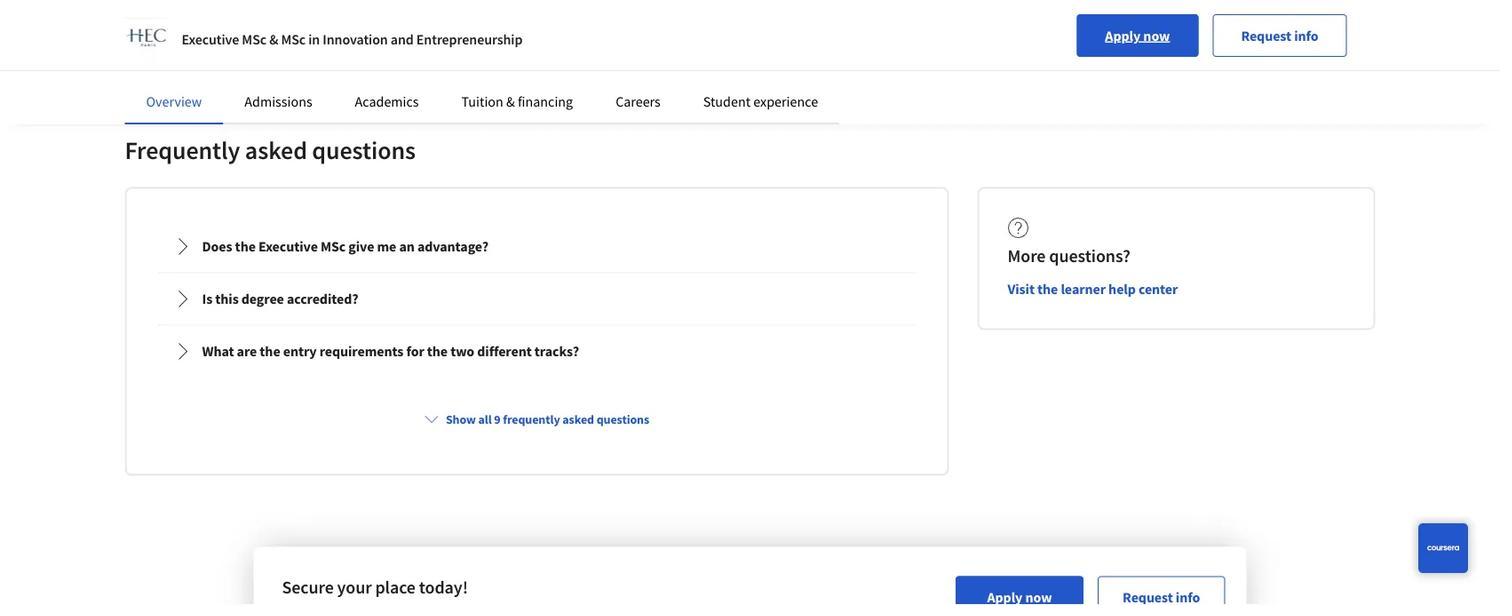 Task type: locate. For each thing, give the bounding box(es) containing it.
& left in
[[269, 30, 278, 48]]

the right the are
[[260, 343, 280, 360]]

asked
[[245, 134, 307, 165], [563, 411, 594, 427]]

financing
[[518, 92, 573, 110]]

asked down admissions link
[[245, 134, 307, 165]]

0 vertical spatial executive
[[182, 30, 239, 48]]

does the executive msc give me an advantage? button
[[159, 222, 915, 272]]

0 horizontal spatial asked
[[245, 134, 307, 165]]

collapsed list
[[155, 217, 919, 382]]

is
[[202, 290, 213, 308]]

degree
[[241, 290, 284, 308]]

overview
[[146, 92, 202, 110]]

show all 9 frequently asked questions
[[446, 411, 650, 427]]

1 horizontal spatial asked
[[563, 411, 594, 427]]

admissions link
[[245, 92, 312, 110]]

tuition & financing link
[[462, 92, 573, 110]]

careers
[[616, 92, 661, 110]]

tuition & financing
[[462, 92, 573, 110]]

show all 9 frequently asked questions button
[[418, 403, 657, 435]]

more questions?
[[1008, 245, 1131, 267]]

msc
[[242, 30, 267, 48], [281, 30, 306, 48], [321, 238, 346, 256]]

1 horizontal spatial msc
[[281, 30, 306, 48]]

course
[[146, 5, 183, 21]]

msc inside dropdown button
[[321, 238, 346, 256]]

1 vertical spatial executive
[[259, 238, 318, 256]]

for
[[406, 343, 424, 360]]

give
[[349, 238, 374, 256]]

show
[[446, 411, 476, 427]]

0 horizontal spatial msc
[[242, 30, 267, 48]]

the right does
[[235, 238, 256, 256]]

innovation
[[323, 30, 388, 48]]

1 horizontal spatial executive
[[259, 238, 318, 256]]

& right tuition
[[506, 92, 515, 110]]

visit
[[1008, 280, 1035, 298]]

executive down course
[[182, 30, 239, 48]]

executive msc & msc in innovation and entrepreneurship
[[182, 30, 523, 48]]

does the executive msc give me an advantage?
[[202, 238, 489, 256]]

1 horizontal spatial &
[[506, 92, 515, 110]]

apply now
[[1106, 27, 1171, 44]]

0 horizontal spatial executive
[[182, 30, 239, 48]]

msc for &
[[281, 30, 306, 48]]

student
[[704, 92, 751, 110]]

2 horizontal spatial msc
[[321, 238, 346, 256]]

0 horizontal spatial &
[[269, 30, 278, 48]]

·
[[141, 5, 144, 21]]

what are the entry requirements for the two different tracks?
[[202, 343, 579, 360]]

1 horizontal spatial questions
[[597, 411, 650, 427]]

1 vertical spatial asked
[[563, 411, 594, 427]]

executive up is this degree accredited? at the left
[[259, 238, 318, 256]]

does
[[202, 238, 232, 256]]

now
[[1144, 27, 1171, 44]]

info
[[1295, 27, 1319, 44]]

&
[[269, 30, 278, 48], [506, 92, 515, 110]]

executive
[[182, 30, 239, 48], [259, 238, 318, 256]]

entrepreneurship
[[417, 30, 523, 48]]

help
[[1109, 280, 1136, 298]]

center
[[1139, 280, 1178, 298]]

1 vertical spatial questions
[[597, 411, 650, 427]]

apply
[[1106, 27, 1141, 44]]

questions
[[312, 134, 416, 165], [597, 411, 650, 427]]

asked right frequently
[[563, 411, 594, 427]]

1 vertical spatial &
[[506, 92, 515, 110]]

what are the entry requirements for the two different tracks? button
[[159, 327, 915, 376]]

questions inside dropdown button
[[597, 411, 650, 427]]

secure your place today!
[[282, 576, 468, 598]]

0 horizontal spatial questions
[[312, 134, 416, 165]]

entry
[[283, 343, 317, 360]]

the
[[235, 238, 256, 256], [1038, 280, 1058, 298], [260, 343, 280, 360], [427, 343, 448, 360]]

an
[[399, 238, 415, 256]]

accredited?
[[287, 290, 359, 308]]

tuition
[[462, 92, 504, 110]]

0 vertical spatial questions
[[312, 134, 416, 165]]

two
[[451, 343, 475, 360]]

0 vertical spatial asked
[[245, 134, 307, 165]]



Task type: describe. For each thing, give the bounding box(es) containing it.
frequently
[[503, 411, 560, 427]]

tracks?
[[535, 343, 579, 360]]

asked inside dropdown button
[[563, 411, 594, 427]]

apply now button
[[1077, 14, 1199, 57]]

today!
[[419, 576, 468, 598]]

are
[[237, 343, 257, 360]]

· course
[[141, 5, 183, 21]]

request info
[[1242, 27, 1319, 44]]

is this degree accredited? button
[[159, 274, 915, 324]]

the right visit
[[1038, 280, 1058, 298]]

learner
[[1061, 280, 1106, 298]]

the right for
[[427, 343, 448, 360]]

advantage?
[[417, 238, 489, 256]]

overview link
[[146, 92, 202, 110]]

admissions
[[245, 92, 312, 110]]

questions?
[[1050, 245, 1131, 267]]

requirements
[[320, 343, 404, 360]]

9
[[494, 411, 501, 427]]

this
[[215, 290, 239, 308]]

secure
[[282, 576, 334, 598]]

different
[[477, 343, 532, 360]]

frequently asked questions
[[125, 134, 416, 165]]

visit the learner help center
[[1008, 280, 1178, 298]]

msc for executive
[[321, 238, 346, 256]]

me
[[377, 238, 397, 256]]

more
[[1008, 245, 1046, 267]]

all
[[478, 411, 492, 427]]

experience
[[754, 92, 818, 110]]

in
[[309, 30, 320, 48]]

your
[[337, 576, 372, 598]]

hec paris logo image
[[125, 18, 167, 60]]

careers link
[[616, 92, 661, 110]]

student experience link
[[704, 92, 818, 110]]

frequently
[[125, 134, 240, 165]]

request
[[1242, 27, 1292, 44]]

and
[[391, 30, 414, 48]]

executive inside dropdown button
[[259, 238, 318, 256]]

place
[[375, 576, 416, 598]]

request info button
[[1213, 14, 1347, 57]]

student experience
[[704, 92, 818, 110]]

0 vertical spatial &
[[269, 30, 278, 48]]

is this degree accredited?
[[202, 290, 359, 308]]

what
[[202, 343, 234, 360]]

visit the learner help center link
[[1008, 279, 1178, 300]]

academics
[[355, 92, 419, 110]]

academics link
[[355, 92, 419, 110]]



Task type: vqa. For each thing, say whether or not it's contained in the screenshot.
Launch
no



